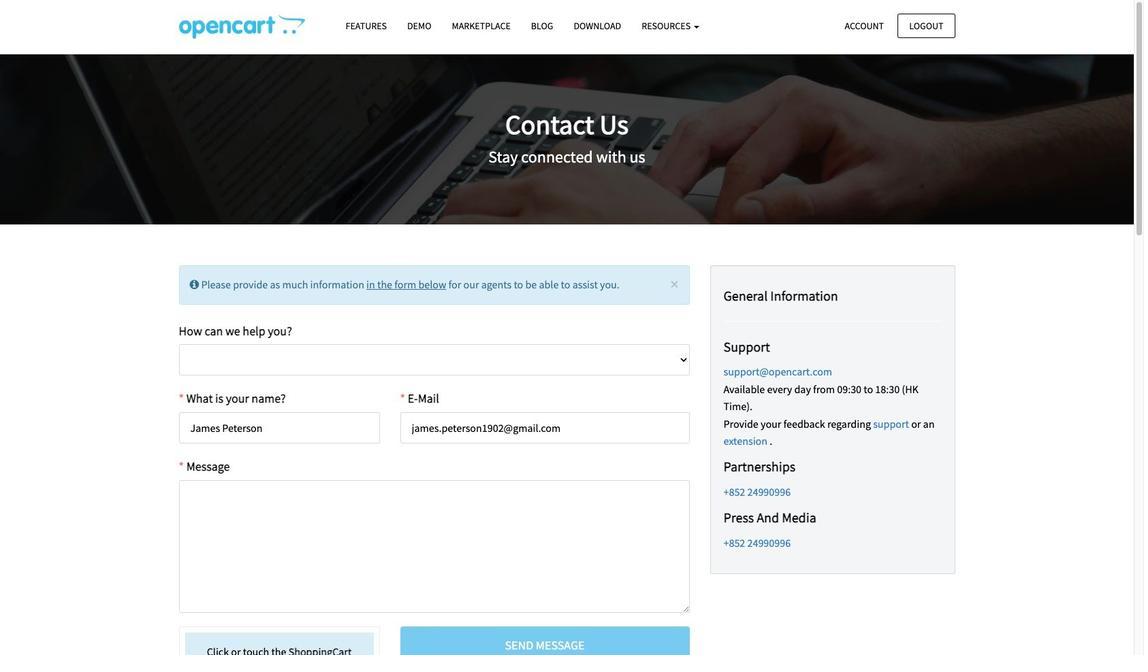 Task type: vqa. For each thing, say whether or not it's contained in the screenshot.
text field
yes



Task type: describe. For each thing, give the bounding box(es) containing it.
Email text field
[[400, 413, 690, 444]]

opencart - contact image
[[179, 14, 305, 39]]



Task type: locate. For each thing, give the bounding box(es) containing it.
info circle image
[[190, 279, 199, 290]]

None text field
[[179, 481, 690, 614]]

Name text field
[[179, 413, 380, 444]]



